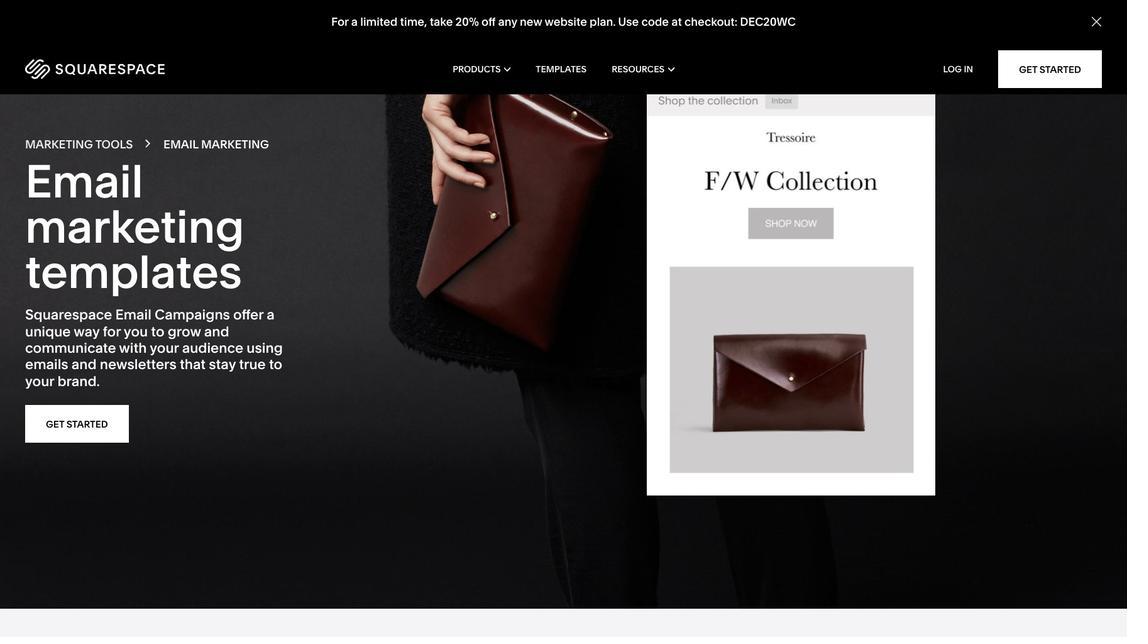 Task type: vqa. For each thing, say whether or not it's contained in the screenshot.
Fitness inside the option
no



Task type: describe. For each thing, give the bounding box(es) containing it.
log             in link
[[944, 64, 974, 75]]

resources
[[612, 64, 665, 75]]

communicate
[[25, 340, 116, 357]]

email marketing
[[164, 137, 269, 151]]

0 vertical spatial your
[[150, 340, 179, 357]]

templates
[[25, 244, 242, 300]]

email marketing templates
[[25, 154, 244, 300]]

example email image
[[647, 85, 935, 637]]

squarespace
[[25, 306, 112, 323]]

code
[[642, 15, 669, 29]]

take
[[430, 15, 453, 29]]

use
[[618, 15, 639, 29]]

campaigns
[[155, 306, 230, 323]]

1 vertical spatial get started link
[[25, 405, 129, 443]]

plan.
[[590, 15, 616, 29]]

true
[[239, 356, 266, 373]]

time,
[[400, 15, 427, 29]]

20%
[[456, 15, 479, 29]]

dec20wc
[[740, 15, 796, 29]]

email for marketing
[[25, 154, 143, 209]]

with
[[119, 340, 147, 357]]

you
[[124, 323, 148, 340]]

marketing
[[25, 199, 244, 254]]

emails
[[25, 356, 68, 373]]

website
[[545, 15, 587, 29]]

grow
[[168, 323, 201, 340]]

brand.
[[57, 373, 100, 390]]

log             in
[[944, 64, 974, 75]]

squarespace email campaigns offer a unique way for you to grow and communicate with your audience using emails and newsletters that stay true to your brand.
[[25, 306, 283, 390]]

email for marketing
[[164, 137, 199, 151]]

resources button
[[612, 44, 675, 94]]

squarespace logo link
[[25, 59, 241, 79]]

0 horizontal spatial and
[[72, 356, 97, 373]]

way
[[74, 323, 100, 340]]

0 horizontal spatial your
[[25, 373, 54, 390]]

unique
[[25, 323, 71, 340]]

templates link
[[536, 44, 587, 94]]

1 horizontal spatial and
[[204, 323, 229, 340]]

tools
[[95, 137, 133, 151]]

1 horizontal spatial to
[[269, 356, 282, 373]]

that
[[180, 356, 206, 373]]

1 horizontal spatial a
[[351, 15, 358, 29]]

new
[[520, 15, 542, 29]]

marketing tools
[[25, 137, 133, 151]]

0 vertical spatial started
[[1040, 63, 1082, 75]]

products button
[[453, 44, 511, 94]]

1 marketing from the left
[[25, 137, 93, 151]]

stay
[[209, 356, 236, 373]]



Task type: locate. For each thing, give the bounding box(es) containing it.
email
[[164, 137, 199, 151], [25, 154, 143, 209], [115, 306, 151, 323]]

0 horizontal spatial get started link
[[25, 405, 129, 443]]

1 horizontal spatial get
[[1020, 63, 1038, 75]]

a inside squarespace email campaigns offer a unique way for you to grow and communicate with your audience using emails and newsletters that stay true to your brand.
[[267, 306, 275, 323]]

marketing
[[25, 137, 93, 151], [201, 137, 269, 151]]

at
[[672, 15, 682, 29]]

1 vertical spatial your
[[25, 373, 54, 390]]

a
[[351, 15, 358, 29], [267, 306, 275, 323]]

1 vertical spatial email
[[25, 154, 143, 209]]

a right offer
[[267, 306, 275, 323]]

offer
[[233, 306, 264, 323]]

1 vertical spatial a
[[267, 306, 275, 323]]

for
[[331, 15, 349, 29]]

1 horizontal spatial started
[[1040, 63, 1082, 75]]

0 vertical spatial get started
[[1020, 63, 1082, 75]]

0 vertical spatial email
[[164, 137, 199, 151]]

0 horizontal spatial a
[[267, 306, 275, 323]]

off
[[482, 15, 496, 29]]

0 vertical spatial and
[[204, 323, 229, 340]]

newsletters
[[100, 356, 177, 373]]

0 horizontal spatial get
[[46, 418, 64, 430]]

a right for
[[351, 15, 358, 29]]

get started link
[[999, 50, 1102, 88], [25, 405, 129, 443]]

1 vertical spatial started
[[66, 418, 108, 430]]

any
[[498, 15, 517, 29]]

get down brand.
[[46, 418, 64, 430]]

audience
[[182, 340, 243, 357]]

to right true at the left bottom of the page
[[269, 356, 282, 373]]

1 horizontal spatial your
[[150, 340, 179, 357]]

2 vertical spatial email
[[115, 306, 151, 323]]

2 marketing from the left
[[201, 137, 269, 151]]

and right "grow"
[[204, 323, 229, 340]]

1 vertical spatial get
[[46, 418, 64, 430]]

email inside email marketing templates
[[25, 154, 143, 209]]

for a limited time, take 20% off any new website plan. use code at checkout: dec20wc
[[331, 15, 796, 29]]

get
[[1020, 63, 1038, 75], [46, 418, 64, 430]]

your right with
[[150, 340, 179, 357]]

in
[[964, 64, 974, 75]]

log
[[944, 64, 962, 75]]

0 vertical spatial get started link
[[999, 50, 1102, 88]]

0 vertical spatial a
[[351, 15, 358, 29]]

1 vertical spatial get started
[[46, 418, 108, 430]]

your
[[150, 340, 179, 357], [25, 373, 54, 390]]

get right in at the right of page
[[1020, 63, 1038, 75]]

get started
[[1020, 63, 1082, 75], [46, 418, 108, 430]]

0 vertical spatial to
[[151, 323, 164, 340]]

squarespace logo image
[[25, 59, 165, 79]]

1 horizontal spatial get started
[[1020, 63, 1082, 75]]

limited
[[361, 15, 398, 29]]

0 horizontal spatial get started
[[46, 418, 108, 430]]

0 horizontal spatial to
[[151, 323, 164, 340]]

marketing tools link
[[25, 137, 133, 151]]

using
[[247, 340, 283, 357]]

0 horizontal spatial started
[[66, 418, 108, 430]]

started
[[1040, 63, 1082, 75], [66, 418, 108, 430]]

for
[[103, 323, 121, 340]]

products
[[453, 64, 501, 75]]

and
[[204, 323, 229, 340], [72, 356, 97, 373]]

1 vertical spatial to
[[269, 356, 282, 373]]

checkout:
[[685, 15, 738, 29]]

email inside squarespace email campaigns offer a unique way for you to grow and communicate with your audience using emails and newsletters that stay true to your brand.
[[115, 306, 151, 323]]

templates
[[536, 64, 587, 75]]

0 vertical spatial get
[[1020, 63, 1038, 75]]

0 horizontal spatial marketing
[[25, 137, 93, 151]]

your left brand.
[[25, 373, 54, 390]]

1 horizontal spatial marketing
[[201, 137, 269, 151]]

to
[[151, 323, 164, 340], [269, 356, 282, 373]]

1 vertical spatial and
[[72, 356, 97, 373]]

and down way
[[72, 356, 97, 373]]

to right you
[[151, 323, 164, 340]]

1 horizontal spatial get started link
[[999, 50, 1102, 88]]



